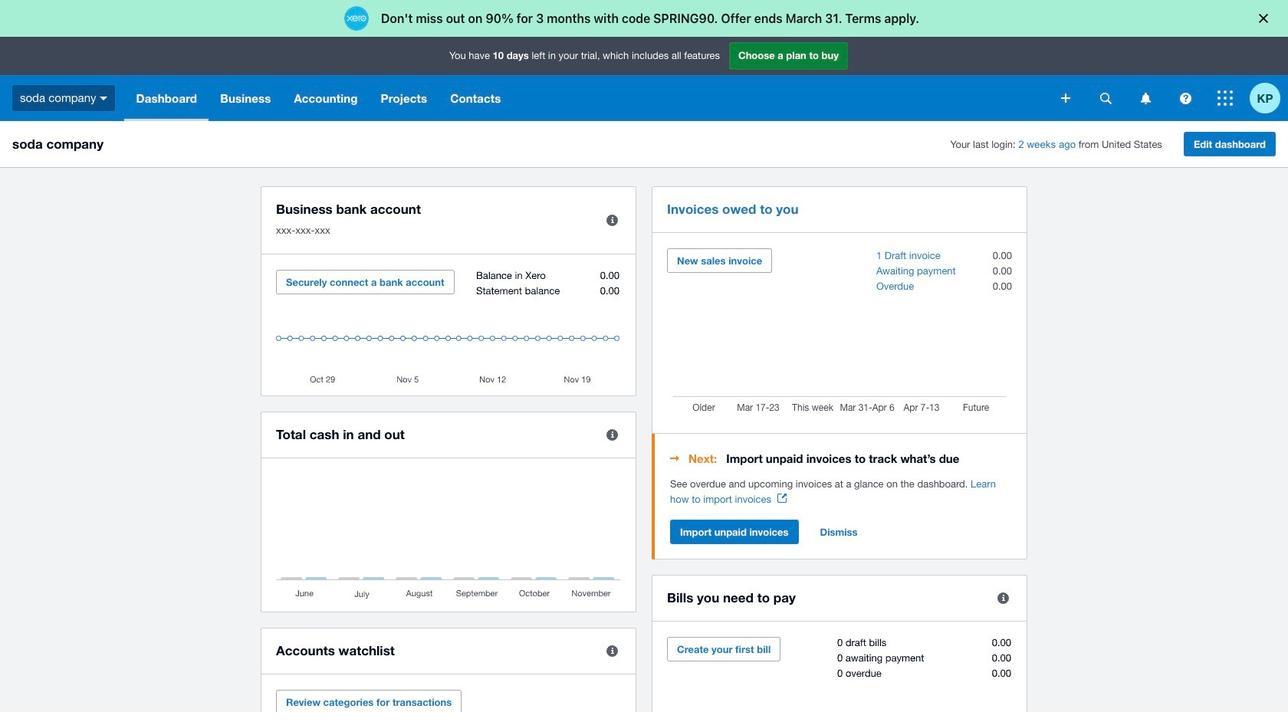 Task type: locate. For each thing, give the bounding box(es) containing it.
panel body document
[[671, 477, 1013, 508], [671, 477, 1013, 508]]

empty state widget for the total cash in and out feature, displaying a column graph summarising bank transaction data as total money in versus total money out across all connected bank accounts, enabling a visual comparison of the two amounts. image
[[276, 474, 621, 601]]

svg image
[[1101, 92, 1112, 104], [1141, 92, 1151, 104], [1180, 92, 1192, 104], [1062, 94, 1071, 103], [100, 96, 108, 100]]

banner
[[0, 37, 1289, 121]]

opens in a new tab image
[[778, 494, 787, 503]]

heading
[[671, 450, 1013, 468]]

dialog
[[0, 0, 1289, 37]]

empty state of the bills widget with a 'create your first bill' button and an unpopulated column graph. image
[[667, 638, 1013, 713]]



Task type: vqa. For each thing, say whether or not it's contained in the screenshot.
opens in a new tab image
yes



Task type: describe. For each thing, give the bounding box(es) containing it.
empty state bank feed widget with a tooltip explaining the feature. includes a 'securely connect a bank account' button and a data-less flat line graph marking four weekly dates, indicating future account balance tracking. image
[[276, 270, 621, 384]]

svg image
[[1218, 91, 1234, 106]]



